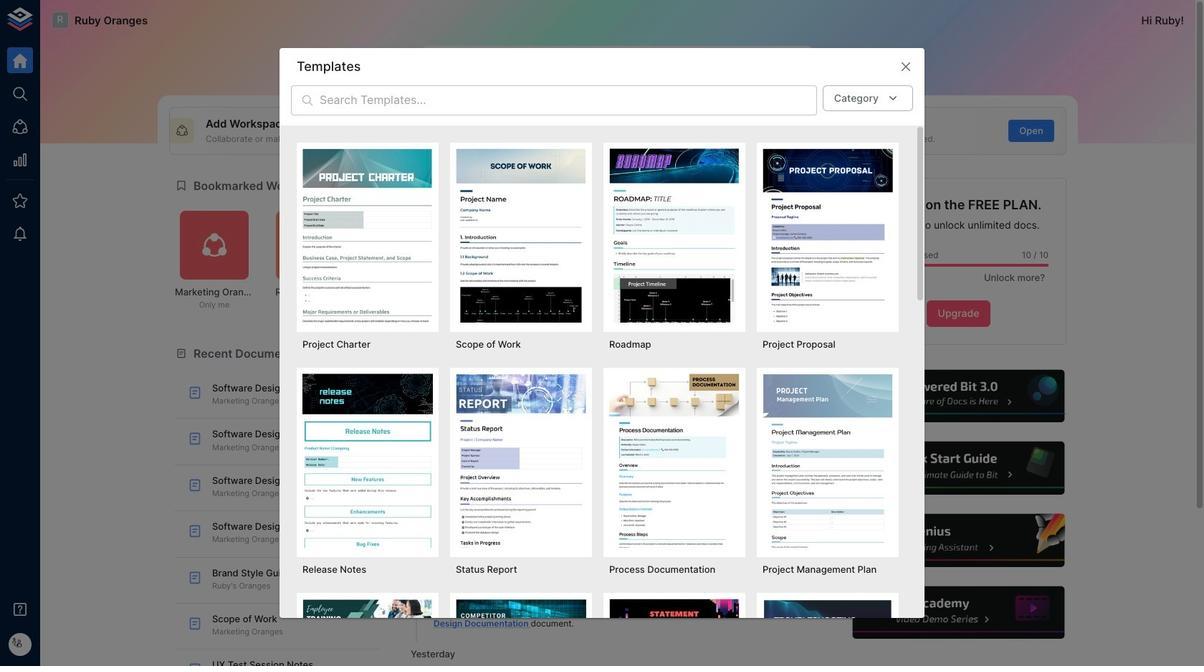 Task type: vqa. For each thing, say whether or not it's contained in the screenshot.
'release notes' 'image'
yes



Task type: locate. For each thing, give the bounding box(es) containing it.
Search Templates... text field
[[320, 85, 817, 115]]

project charter image
[[303, 148, 433, 322]]

dialog
[[280, 48, 925, 666]]

roadmap image
[[609, 148, 740, 322]]

project management plan image
[[763, 374, 893, 548]]

employee training manual image
[[303, 599, 433, 666]]

2 help image from the top
[[851, 440, 1067, 497]]

help image
[[851, 368, 1067, 425], [851, 440, 1067, 497], [851, 512, 1067, 569], [851, 584, 1067, 641]]

4 help image from the top
[[851, 584, 1067, 641]]

statement of work image
[[609, 599, 740, 666]]

troubleshooting guide image
[[763, 599, 893, 666]]

process documentation image
[[609, 374, 740, 548]]



Task type: describe. For each thing, give the bounding box(es) containing it.
release notes image
[[303, 374, 433, 548]]

status report image
[[456, 374, 587, 548]]

3 help image from the top
[[851, 512, 1067, 569]]

scope of work image
[[456, 148, 587, 322]]

1 help image from the top
[[851, 368, 1067, 425]]

project proposal image
[[763, 148, 893, 322]]

competitor research report image
[[456, 599, 587, 666]]



